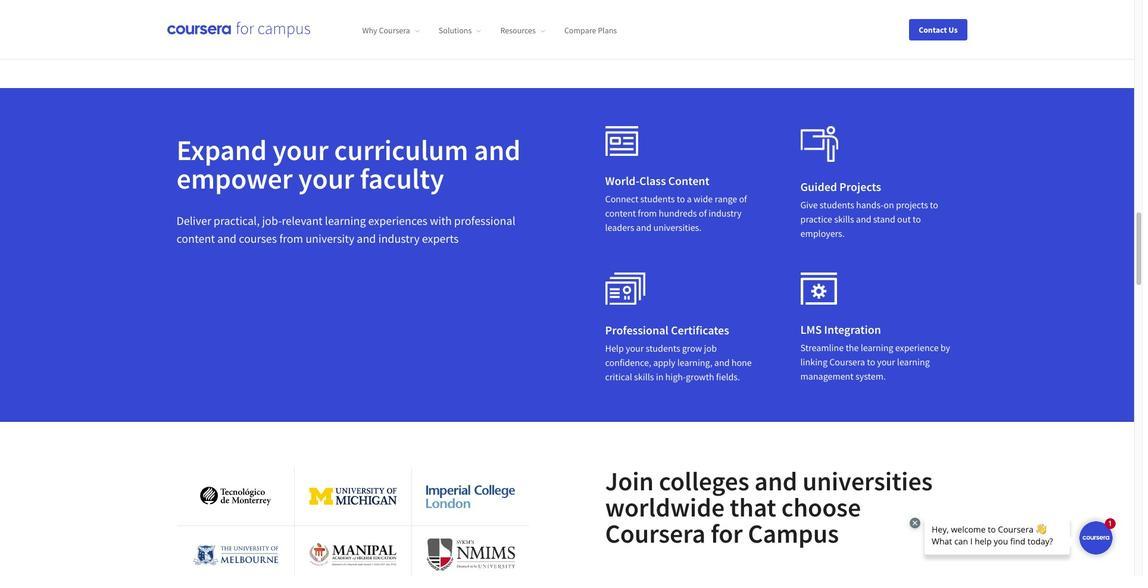 Task type: vqa. For each thing, say whether or not it's contained in the screenshot.
the
yes



Task type: describe. For each thing, give the bounding box(es) containing it.
students for certificates
[[646, 342, 681, 354]]

hone
[[732, 357, 752, 368]]

expand your curriculum and empower your faculty
[[177, 132, 521, 196]]

guided projects give students hands-on projects to practice skills and stand out to employers.
[[801, 179, 939, 239]]

why coursera
[[362, 25, 410, 36]]

grow
[[683, 342, 703, 354]]

0 horizontal spatial of
[[699, 207, 707, 219]]

help
[[606, 342, 624, 354]]

compare plans
[[565, 25, 617, 36]]

the university of melbourne image
[[192, 531, 279, 577]]

2 horizontal spatial learning
[[898, 356, 930, 368]]

to right out
[[913, 213, 922, 225]]

university
[[306, 231, 355, 246]]

professional
[[454, 213, 516, 228]]

apply
[[654, 357, 676, 368]]

icon website image
[[606, 126, 639, 156]]

deliver
[[177, 213, 211, 228]]

certificates
[[671, 323, 730, 338]]

deliver practical, job-relevant learning experiences with professional content and courses from university and industry experts
[[177, 213, 516, 246]]

experiences
[[368, 213, 428, 228]]

integration icon image
[[801, 273, 837, 305]]

to right projects
[[931, 199, 939, 211]]

coursera for campus image
[[167, 21, 310, 38]]

growth
[[686, 371, 715, 383]]

employers.
[[801, 227, 845, 239]]

industry for of
[[709, 207, 742, 219]]

manipal university image
[[309, 543, 397, 568]]

coursera inside join colleges and universities worldwide that choose coursera for campus
[[606, 517, 706, 550]]

for
[[711, 517, 743, 550]]

linking
[[801, 356, 828, 368]]

choose
[[782, 491, 862, 524]]

from for relevant
[[279, 231, 303, 246]]

faculty
[[360, 161, 444, 196]]

compare plans link
[[565, 25, 617, 36]]

1 horizontal spatial of
[[740, 193, 748, 205]]

solutions link
[[439, 25, 482, 36]]

resources link
[[501, 25, 546, 36]]

nmims image
[[427, 539, 515, 572]]

lms integration streamline the learning experience by linking coursera to your learning management system.
[[801, 322, 951, 382]]

high-
[[666, 371, 686, 383]]

empower
[[177, 161, 293, 196]]

worldwide
[[606, 491, 725, 524]]

on
[[884, 199, 895, 211]]

lms
[[801, 322, 822, 337]]

job-
[[262, 213, 282, 228]]

0 vertical spatial coursera
[[379, 25, 410, 36]]

colleges
[[659, 465, 750, 498]]

join
[[606, 465, 654, 498]]

world-class content image
[[606, 273, 646, 305]]

skills inside professional certificates help your students grow job confidence, apply learning, and hone critical skills in high-growth fields.
[[635, 371, 654, 383]]

us
[[949, 24, 958, 35]]

guided projects icon image
[[801, 126, 838, 162]]

coursera inside lms integration streamline the learning experience by linking coursera to your learning management system.
[[830, 356, 866, 368]]

join colleges and universities worldwide that choose coursera for campus
[[606, 465, 933, 550]]

projects
[[897, 199, 929, 211]]

get
[[177, 10, 191, 22]]

relevant
[[282, 213, 323, 228]]

system.
[[856, 370, 886, 382]]

to inside world-class content connect students to a wide range of content  from hundreds of industry leaders and universities.
[[677, 193, 685, 205]]

universities
[[803, 465, 933, 498]]

critical
[[606, 371, 633, 383]]

to inside lms integration streamline the learning experience by linking coursera to your learning management system.
[[867, 356, 876, 368]]

leaders
[[606, 221, 635, 233]]

content inside deliver practical, job-relevant learning experiences with professional content and courses from university and industry experts
[[177, 231, 215, 246]]

world-
[[606, 173, 640, 188]]

hundreds
[[659, 207, 697, 219]]

class
[[640, 173, 666, 188]]

and inside join colleges and universities worldwide that choose coursera for campus
[[755, 465, 798, 498]]

stand
[[874, 213, 896, 225]]



Task type: locate. For each thing, give the bounding box(es) containing it.
1 vertical spatial from
[[279, 231, 303, 246]]

experts
[[422, 231, 459, 246]]

learning up university
[[325, 213, 366, 228]]

1 horizontal spatial learning
[[861, 342, 894, 354]]

1 horizontal spatial content
[[606, 207, 636, 219]]

and inside world-class content connect students to a wide range of content  from hundreds of industry leaders and universities.
[[637, 221, 652, 233]]

skills
[[835, 213, 855, 225], [635, 371, 654, 383]]

report
[[193, 10, 219, 22]]

learning for and
[[325, 213, 366, 228]]

compare
[[565, 25, 597, 36]]

campus
[[748, 517, 839, 550]]

content down deliver
[[177, 231, 215, 246]]

and inside 'expand your curriculum and empower your faculty'
[[474, 132, 521, 168]]

industry inside world-class content connect students to a wide range of content  from hundreds of industry leaders and universities.
[[709, 207, 742, 219]]

students up "practice"
[[820, 199, 855, 211]]

practice
[[801, 213, 833, 225]]

from down 'relevant'
[[279, 231, 303, 246]]

of
[[740, 193, 748, 205], [699, 207, 707, 219]]

coursera down the join
[[606, 517, 706, 550]]

your inside professional certificates help your students grow job confidence, apply learning, and hone critical skills in high-growth fields.
[[626, 342, 644, 354]]

resources
[[501, 25, 536, 36]]

industry
[[709, 207, 742, 219], [379, 231, 420, 246]]

industry for and
[[379, 231, 420, 246]]

2 vertical spatial learning
[[898, 356, 930, 368]]

fields.
[[717, 371, 741, 383]]

in
[[656, 371, 664, 383]]

1 horizontal spatial coursera
[[606, 517, 706, 550]]

1 vertical spatial of
[[699, 207, 707, 219]]

students inside professional certificates help your students grow job confidence, apply learning, and hone critical skills in high-growth fields.
[[646, 342, 681, 354]]

learning
[[325, 213, 366, 228], [861, 342, 894, 354], [898, 356, 930, 368]]

integration
[[825, 322, 882, 337]]

from inside deliver practical, job-relevant learning experiences with professional content and courses from university and industry experts
[[279, 231, 303, 246]]

coursera right why on the top left
[[379, 25, 410, 36]]

1 vertical spatial coursera
[[830, 356, 866, 368]]

2 horizontal spatial coursera
[[830, 356, 866, 368]]

guided
[[801, 179, 838, 194]]

learning inside deliver practical, job-relevant learning experiences with professional content and courses from university and industry experts
[[325, 213, 366, 228]]

0 vertical spatial of
[[740, 193, 748, 205]]

get report link
[[167, 2, 246, 31]]

range
[[715, 193, 738, 205]]

contact
[[919, 24, 948, 35]]

students inside guided projects give students hands-on projects to practice skills and stand out to employers.
[[820, 199, 855, 211]]

learning right the the
[[861, 342, 894, 354]]

from for connect
[[638, 207, 657, 219]]

to
[[677, 193, 685, 205], [931, 199, 939, 211], [913, 213, 922, 225], [867, 356, 876, 368]]

courses
[[239, 231, 277, 246]]

2 vertical spatial coursera
[[606, 517, 706, 550]]

job
[[704, 342, 717, 354]]

1 vertical spatial skills
[[635, 371, 654, 383]]

content inside world-class content connect students to a wide range of content  from hundreds of industry leaders and universities.
[[606, 207, 636, 219]]

tecnológico de monterrey image
[[192, 487, 280, 506]]

1 horizontal spatial industry
[[709, 207, 742, 219]]

1 horizontal spatial skills
[[835, 213, 855, 225]]

why coursera link
[[362, 25, 420, 36]]

students up apply
[[646, 342, 681, 354]]

content
[[669, 173, 710, 188]]

contact us
[[919, 24, 958, 35]]

management
[[801, 370, 854, 382]]

your
[[273, 132, 329, 168], [299, 161, 355, 196], [626, 342, 644, 354], [878, 356, 896, 368]]

connect
[[606, 193, 639, 205]]

skills inside guided projects give students hands-on projects to practice skills and stand out to employers.
[[835, 213, 855, 225]]

skills left in
[[635, 371, 654, 383]]

content up leaders
[[606, 207, 636, 219]]

1 vertical spatial content
[[177, 231, 215, 246]]

professional certificates help your students grow job confidence, apply learning, and hone critical skills in high-growth fields.
[[606, 323, 752, 383]]

why
[[362, 25, 377, 36]]

expand
[[177, 132, 267, 168]]

experience
[[896, 342, 939, 354]]

university of michigan image
[[309, 488, 397, 506]]

0 horizontal spatial learning
[[325, 213, 366, 228]]

and inside professional certificates help your students grow job confidence, apply learning, and hone critical skills in high-growth fields.
[[715, 357, 730, 368]]

solutions
[[439, 25, 472, 36]]

students
[[641, 193, 675, 205], [820, 199, 855, 211], [646, 342, 681, 354]]

out
[[898, 213, 911, 225]]

learning,
[[678, 357, 713, 368]]

0 vertical spatial skills
[[835, 213, 855, 225]]

that
[[730, 491, 777, 524]]

of right range
[[740, 193, 748, 205]]

get report
[[177, 10, 219, 22]]

give
[[801, 199, 818, 211]]

plans
[[598, 25, 617, 36]]

curriculum
[[334, 132, 469, 168]]

students for class
[[641, 193, 675, 205]]

from down connect
[[638, 207, 657, 219]]

0 horizontal spatial coursera
[[379, 25, 410, 36]]

universities.
[[654, 221, 702, 233]]

wide
[[694, 193, 713, 205]]

0 horizontal spatial skills
[[635, 371, 654, 383]]

to left a
[[677, 193, 685, 205]]

0 horizontal spatial content
[[177, 231, 215, 246]]

0 vertical spatial content
[[606, 207, 636, 219]]

industry inside deliver practical, job-relevant learning experiences with professional content and courses from university and industry experts
[[379, 231, 420, 246]]

to up system.
[[867, 356, 876, 368]]

0 horizontal spatial industry
[[379, 231, 420, 246]]

contact us button
[[910, 19, 968, 40]]

from inside world-class content connect students to a wide range of content  from hundreds of industry leaders and universities.
[[638, 207, 657, 219]]

your inside lms integration streamline the learning experience by linking coursera to your learning management system.
[[878, 356, 896, 368]]

industry down experiences on the left
[[379, 231, 420, 246]]

1 horizontal spatial from
[[638, 207, 657, 219]]

students inside world-class content connect students to a wide range of content  from hundreds of industry leaders and universities.
[[641, 193, 675, 205]]

from
[[638, 207, 657, 219], [279, 231, 303, 246]]

and inside guided projects give students hands-on projects to practice skills and stand out to employers.
[[857, 213, 872, 225]]

imperial college london image
[[427, 485, 515, 508]]

industry down range
[[709, 207, 742, 219]]

streamline
[[801, 342, 844, 354]]

confidence,
[[606, 357, 652, 368]]

content
[[606, 207, 636, 219], [177, 231, 215, 246]]

1 vertical spatial industry
[[379, 231, 420, 246]]

coursera down the the
[[830, 356, 866, 368]]

practical,
[[214, 213, 260, 228]]

the
[[846, 342, 859, 354]]

with
[[430, 213, 452, 228]]

0 vertical spatial from
[[638, 207, 657, 219]]

0 vertical spatial learning
[[325, 213, 366, 228]]

learning for system.
[[861, 342, 894, 354]]

professional
[[606, 323, 669, 338]]

students down "class"
[[641, 193, 675, 205]]

projects
[[840, 179, 882, 194]]

0 horizontal spatial from
[[279, 231, 303, 246]]

a
[[687, 193, 692, 205]]

hands-
[[857, 199, 884, 211]]

learning down experience
[[898, 356, 930, 368]]

coursera
[[379, 25, 410, 36], [830, 356, 866, 368], [606, 517, 706, 550]]

and
[[474, 132, 521, 168], [857, 213, 872, 225], [637, 221, 652, 233], [217, 231, 237, 246], [357, 231, 376, 246], [715, 357, 730, 368], [755, 465, 798, 498]]

1 vertical spatial learning
[[861, 342, 894, 354]]

of down wide
[[699, 207, 707, 219]]

by
[[941, 342, 951, 354]]

0 vertical spatial industry
[[709, 207, 742, 219]]

skills up employers.
[[835, 213, 855, 225]]

world-class content connect students to a wide range of content  from hundreds of industry leaders and universities.
[[606, 173, 748, 233]]



